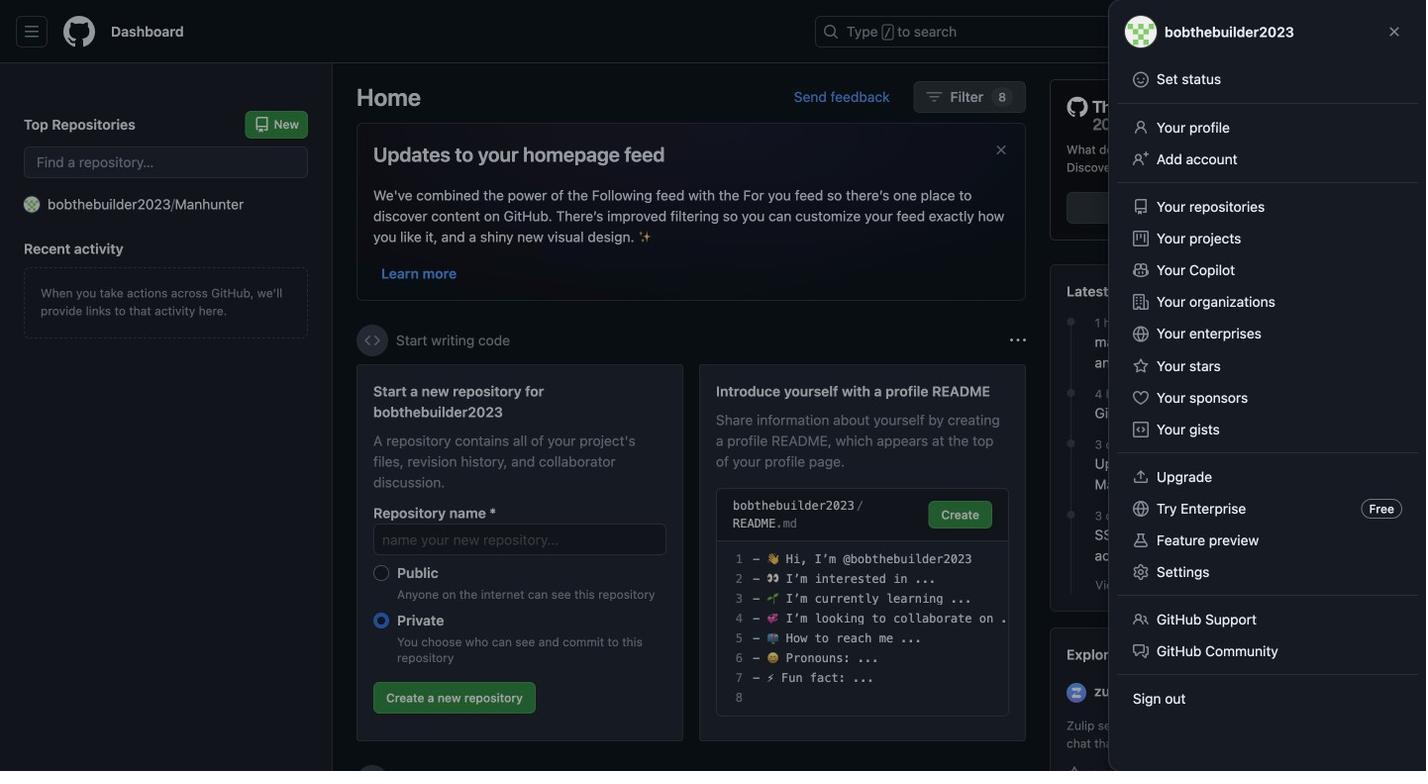 Task type: vqa. For each thing, say whether or not it's contained in the screenshot.
Issue Opened icon
yes



Task type: locate. For each thing, give the bounding box(es) containing it.
homepage image
[[63, 16, 95, 48]]

2 dot fill image from the top
[[1064, 386, 1080, 401]]

4 dot fill image from the top
[[1064, 507, 1080, 523]]

triangle down image
[[1224, 24, 1240, 40]]

dot fill image
[[1064, 314, 1080, 330], [1064, 386, 1080, 401], [1064, 436, 1080, 452], [1064, 507, 1080, 523]]

1 dot fill image from the top
[[1064, 314, 1080, 330]]



Task type: describe. For each thing, give the bounding box(es) containing it.
command palette image
[[1139, 24, 1154, 40]]

explore repositories navigation
[[1050, 628, 1403, 772]]

plus image
[[1200, 24, 1216, 40]]

account element
[[0, 63, 333, 772]]

3 dot fill image from the top
[[1064, 436, 1080, 452]]

issue opened image
[[1268, 24, 1284, 40]]

explore element
[[1050, 79, 1403, 772]]

star image
[[1067, 767, 1083, 772]]



